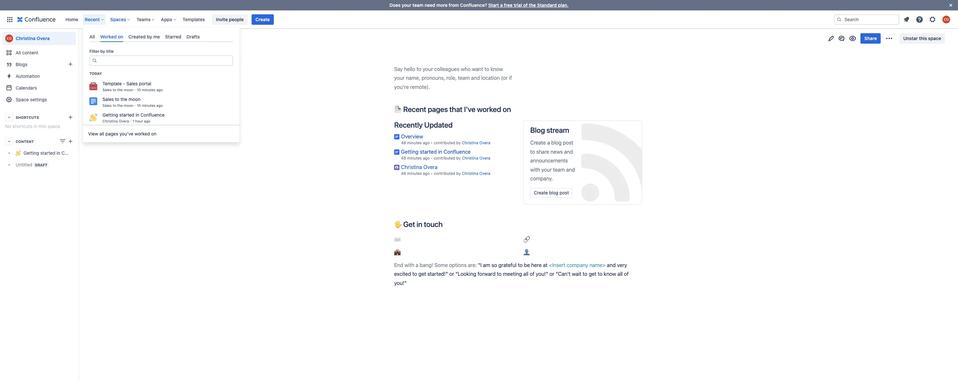 Task type: describe. For each thing, give the bounding box(es) containing it.
more
[[437, 2, 448, 8]]

teams
[[137, 16, 151, 22]]

apps button
[[159, 14, 179, 25]]

automation link
[[3, 70, 76, 82]]

today
[[89, 72, 102, 76]]

you've
[[120, 131, 133, 137]]

standard
[[537, 2, 557, 8]]

and down 'announcements'
[[566, 167, 575, 173]]

by left title
[[100, 49, 105, 54]]

appswitcher icon image
[[6, 16, 14, 23]]

1 horizontal spatial recent
[[403, 105, 426, 114]]

✉️
[[394, 237, 402, 243]]

christina inside getting started in confluence 48 minutes ago • contributed by christina overa
[[462, 156, 478, 161]]

more actions image
[[885, 35, 893, 42]]

all content link
[[3, 47, 76, 59]]

recently updated
[[394, 121, 453, 130]]

global element
[[4, 10, 833, 29]]

does your team need more from confluence? start a free trial of the standard plan.
[[390, 2, 569, 8]]

change view image
[[59, 138, 67, 146]]

all for all
[[89, 34, 95, 39]]

title
[[106, 49, 114, 54]]

1 horizontal spatial worked
[[477, 105, 501, 114]]

• inside christina overa 48 minutes ago • contributed by christina overa
[[431, 171, 433, 176]]

if
[[509, 75, 512, 81]]

in right the get
[[417, 220, 422, 229]]

teams button
[[135, 14, 157, 25]]

this inside space element
[[39, 124, 46, 129]]

blog inside button
[[549, 190, 558, 196]]

company.
[[530, 176, 553, 182]]

updated
[[424, 121, 453, 130]]

1
[[132, 119, 134, 123]]

remote).
[[410, 84, 430, 90]]

space settings
[[16, 97, 47, 102]]

• inside getting started in confluence 48 minutes ago • contributed by christina overa
[[431, 156, 433, 161]]

by left 'me'
[[147, 34, 152, 39]]

started!"
[[427, 272, 448, 277]]

does
[[390, 2, 401, 8]]

drafts
[[187, 34, 200, 39]]

1 vertical spatial ・
[[133, 103, 137, 108]]

here
[[531, 263, 542, 269]]

wait
[[572, 272, 581, 277]]

company
[[567, 263, 588, 269]]

2 horizontal spatial all
[[618, 272, 623, 277]]

in inside getting started in confluence 48 minutes ago • contributed by christina overa
[[438, 149, 442, 155]]

2 vertical spatial on
[[151, 131, 156, 137]]

getting started in confluence 48 minutes ago • contributed by christina overa
[[401, 149, 490, 161]]

confluence inside today element
[[140, 112, 165, 118]]

filter by title
[[89, 49, 114, 54]]

overa inside "overview 48 minutes ago • contributed by christina overa"
[[479, 141, 490, 146]]

in down "shortcuts" dropdown button
[[34, 124, 37, 129]]

starred
[[165, 34, 181, 39]]

sales to the moon ・ 15 minutes ago
[[102, 103, 163, 108]]

overview link
[[401, 134, 423, 140]]

christina inside "overview 48 minutes ago • contributed by christina overa"
[[462, 141, 478, 146]]

be
[[524, 263, 530, 269]]

christina down overview
[[401, 165, 422, 170]]

christina overa up title
[[91, 36, 124, 41]]

spaces
[[110, 16, 126, 22]]

by inside "overview 48 minutes ago • contributed by christina overa"
[[456, 141, 461, 146]]

-
[[123, 81, 125, 86]]

know inside and very excited to get started!" or "looking forward to meeting all of you!" or "can't wait to get to know all of you!"
[[604, 272, 616, 277]]

create link
[[252, 14, 274, 25]]

free
[[504, 2, 513, 8]]

👤
[[523, 250, 531, 256]]

announcements
[[530, 158, 568, 164]]

worked on
[[100, 34, 123, 39]]

shortcuts
[[12, 124, 32, 129]]

contributed inside getting started in confluence 48 minutes ago • contributed by christina overa
[[434, 156, 455, 161]]

1 get from the left
[[418, 272, 426, 277]]

unstar this space button
[[899, 33, 945, 44]]

create a page image
[[67, 138, 74, 146]]

0 vertical spatial a
[[500, 2, 503, 8]]

space inside button
[[928, 36, 941, 41]]

christina overa ・ 1 hour ago
[[102, 119, 150, 123]]

tree inside space element
[[3, 148, 86, 171]]

invite people
[[216, 16, 244, 22]]

0 horizontal spatial you!"
[[394, 281, 407, 286]]

blogs link
[[3, 59, 76, 70]]

spaces button
[[108, 14, 133, 25]]

ago inside "overview 48 minutes ago • contributed by christina overa"
[[423, 141, 430, 146]]

team inside say hello to your colleagues who want to know your name, pronouns, role, team and location (or if you're remote).
[[458, 75, 470, 81]]

apps
[[161, 16, 172, 22]]

create blog post
[[534, 190, 569, 196]]

team inside create a blog post to share news and announcements with your team and company.
[[553, 167, 565, 173]]

pages for recent
[[428, 105, 448, 114]]

plan.
[[558, 2, 569, 8]]

space element
[[0, 29, 86, 382]]

confluence?
[[460, 2, 487, 8]]

overa inside space element
[[37, 36, 50, 41]]

your profile and preferences image
[[942, 16, 950, 23]]

collapse sidebar image
[[71, 32, 85, 45]]

help icon image
[[916, 16, 924, 23]]

christina inside space element
[[16, 36, 35, 41]]

in down change view image
[[57, 151, 60, 156]]

1 horizontal spatial of
[[530, 272, 535, 277]]

unstar this space
[[903, 36, 941, 41]]

ago right hour at the left of the page
[[144, 119, 150, 123]]

unstar
[[903, 36, 918, 41]]

created by me
[[128, 34, 160, 39]]

no shortcuts in this space
[[5, 124, 60, 129]]

say hello to your colleagues who want to know your name, pronouns, role, team and location (or if you're remote).
[[394, 66, 513, 90]]

start a free trial of the standard plan. link
[[488, 2, 569, 8]]

1 vertical spatial worked
[[135, 131, 150, 137]]

christina down getting started in confluence 48 minutes ago • contributed by christina overa on the top of page
[[462, 171, 478, 176]]

forward
[[478, 272, 496, 277]]

getting inside today element
[[102, 112, 118, 118]]

notification icon image
[[903, 16, 910, 23]]

recent inside dropdown button
[[85, 16, 100, 22]]

overa inside getting started in confluence 48 minutes ago • contributed by christina overa
[[479, 156, 490, 161]]

draft
[[35, 163, 47, 167]]

who
[[461, 66, 471, 72]]

excited
[[394, 272, 411, 277]]

"i
[[478, 263, 482, 269]]

stream
[[547, 126, 569, 135]]

banner containing home
[[0, 10, 958, 29]]

christina inside today element
[[102, 119, 118, 123]]

2 or from the left
[[550, 272, 554, 277]]

shortcuts button
[[3, 112, 76, 123]]

1 horizontal spatial you!"
[[536, 272, 548, 277]]

🔗
[[523, 237, 531, 243]]

edit this page image
[[827, 35, 835, 42]]

getting started in confluence inside getting started in confluence link
[[23, 151, 86, 156]]

christina overa inside space element
[[16, 36, 50, 41]]

role,
[[446, 75, 457, 81]]

tab list containing all
[[87, 31, 236, 42]]

confluence inside space element
[[62, 151, 86, 156]]

some
[[434, 263, 448, 269]]

meeting
[[503, 272, 522, 277]]

post inside button
[[560, 190, 569, 196]]

48 inside getting started in confluence 48 minutes ago • contributed by christina overa
[[401, 156, 406, 161]]

untitled
[[16, 162, 32, 168]]

overa inside today element
[[119, 119, 129, 123]]

create for create blog post
[[534, 190, 548, 196]]

create for create a blog post to share news and announcements with your team and company.
[[530, 140, 546, 146]]

very
[[617, 263, 627, 269]]

end with a bang! some options are: "i am so grateful to be here at <insert company name>
[[394, 263, 606, 269]]



Task type: vqa. For each thing, say whether or not it's contained in the screenshot.
of to the left
yes



Task type: locate. For each thing, give the bounding box(es) containing it.
christina up christina overa 48 minutes ago • contributed by christina overa
[[462, 156, 478, 161]]

copy image for 📄 recent pages that i've worked on
[[510, 106, 518, 113]]

1 vertical spatial this
[[39, 124, 46, 129]]

on right you've
[[151, 131, 156, 137]]

add shortcut image
[[67, 114, 74, 121]]

blog inside create a blog post to share news and announcements with your team and company.
[[551, 140, 562, 146]]

christina overa down worked on
[[91, 47, 151, 58]]

3 • from the top
[[431, 171, 433, 176]]

0 horizontal spatial all
[[100, 131, 104, 137]]

minutes inside template - sales portal sales to the moon ・ 10 minutes ago
[[142, 88, 155, 92]]

by up getting started in confluence 48 minutes ago • contributed by christina overa on the top of page
[[456, 141, 461, 146]]

1 vertical spatial team
[[458, 75, 470, 81]]

1 horizontal spatial all
[[89, 34, 95, 39]]

0 vertical spatial worked
[[477, 105, 501, 114]]

0 vertical spatial post
[[563, 140, 573, 146]]

pages left you've
[[105, 131, 118, 137]]

and left "very"
[[607, 263, 616, 269]]

banner
[[0, 10, 958, 29]]

1 vertical spatial contributed
[[434, 156, 455, 161]]

0 horizontal spatial getting started in confluence link
[[3, 148, 86, 159]]

ago down getting started in confluence 48 minutes ago • contributed by christina overa on the top of page
[[423, 171, 430, 176]]

in up hour at the left of the page
[[136, 112, 139, 118]]

ago inside christina overa 48 minutes ago • contributed by christina overa
[[423, 171, 430, 176]]

0 vertical spatial copy image
[[510, 106, 518, 113]]

2 horizontal spatial started
[[420, 149, 437, 155]]

create right people
[[255, 16, 270, 22]]

all content
[[16, 50, 38, 55]]

💼
[[394, 250, 402, 256]]

2 horizontal spatial on
[[503, 105, 511, 114]]

your inside create a blog post to share news and announcements with your team and company.
[[541, 167, 552, 173]]

the right trial
[[529, 2, 536, 8]]

2 vertical spatial create
[[534, 190, 548, 196]]

1 • from the top
[[431, 141, 433, 146]]

started down "overview 48 minutes ago • contributed by christina overa"
[[420, 149, 437, 155]]

christina down worked at the left
[[91, 47, 126, 58]]

want
[[472, 66, 483, 72]]

1 horizontal spatial a
[[500, 2, 503, 8]]

getting started in confluence link up draft
[[3, 148, 86, 159]]

getting started in confluence link inside space element
[[3, 148, 86, 159]]

news
[[551, 149, 563, 155]]

0 horizontal spatial confluence
[[62, 151, 86, 156]]

0 vertical spatial recent
[[85, 16, 100, 22]]

grateful
[[498, 263, 517, 269]]

by inside getting started in confluence 48 minutes ago • contributed by christina overa
[[456, 156, 461, 161]]

0 vertical spatial contributed
[[434, 141, 455, 146]]

2 48 from the top
[[401, 156, 406, 161]]

copy image for 🖐 get in touch
[[442, 220, 450, 228]]

1 48 from the top
[[401, 141, 406, 146]]

confluence up hour at the left of the page
[[140, 112, 165, 118]]

end
[[394, 263, 403, 269]]

space
[[928, 36, 941, 41], [47, 124, 60, 129]]

all right view
[[100, 131, 104, 137]]

pages for all
[[105, 131, 118, 137]]

blog down the company.
[[549, 190, 558, 196]]

need
[[425, 2, 435, 8]]

1 horizontal spatial know
[[604, 272, 616, 277]]

of down here at the right bottom of page
[[530, 272, 535, 277]]

2 vertical spatial ・
[[129, 119, 132, 123]]

team
[[413, 2, 423, 8], [458, 75, 470, 81], [553, 167, 565, 173]]

space down the settings icon
[[928, 36, 941, 41]]

15
[[137, 103, 141, 108]]

on down (or
[[503, 105, 511, 114]]

1 vertical spatial moon
[[129, 96, 140, 102]]

0 vertical spatial on
[[118, 34, 123, 39]]

your down 'announcements'
[[541, 167, 552, 173]]

create up share
[[530, 140, 546, 146]]

create inside global element
[[255, 16, 270, 22]]

of right trial
[[523, 2, 528, 8]]

1 horizontal spatial space
[[928, 36, 941, 41]]

:toolbox: image
[[89, 82, 97, 90], [89, 82, 97, 90]]

overview
[[401, 134, 423, 140]]

0 vertical spatial this
[[919, 36, 927, 41]]

create inside create a blog post to share news and announcements with your team and company.
[[530, 140, 546, 146]]

🖐 get in touch
[[394, 220, 443, 229]]

me
[[153, 34, 160, 39]]

0 horizontal spatial team
[[413, 2, 423, 8]]

0 vertical spatial all
[[89, 34, 95, 39]]

1 horizontal spatial team
[[458, 75, 470, 81]]

christina overa
[[16, 36, 50, 41], [91, 36, 124, 41], [91, 47, 151, 58]]

・ left hour at the left of the page
[[129, 119, 132, 123]]

all left 'content'
[[16, 50, 21, 55]]

with right end
[[405, 263, 414, 269]]

📄 recent pages that i've worked on
[[394, 105, 511, 114]]

home link
[[63, 14, 80, 25]]

0 vertical spatial •
[[431, 141, 433, 146]]

location
[[481, 75, 500, 81]]

this down "shortcuts" dropdown button
[[39, 124, 46, 129]]

this right unstar
[[919, 36, 927, 41]]

0 horizontal spatial copy image
[[442, 220, 450, 228]]

and down want
[[471, 75, 480, 81]]

48 inside "overview 48 minutes ago • contributed by christina overa"
[[401, 141, 406, 146]]

trial
[[514, 2, 522, 8]]

by
[[147, 34, 152, 39], [100, 49, 105, 54], [456, 141, 461, 146], [456, 156, 461, 161], [456, 171, 461, 176]]

ago inside getting started in confluence 48 minutes ago • contributed by christina overa
[[423, 156, 430, 161]]

started
[[119, 112, 134, 118], [420, 149, 437, 155], [40, 151, 55, 156]]

0 horizontal spatial getting
[[23, 151, 39, 156]]

moon down the -
[[124, 88, 133, 92]]

moon for sales to the moon ・ 15 minutes ago
[[124, 103, 133, 108]]

2 get from the left
[[589, 272, 596, 277]]

1 horizontal spatial getting
[[102, 112, 118, 118]]

a up share
[[547, 140, 550, 146]]

0 vertical spatial create
[[255, 16, 270, 22]]

1 vertical spatial know
[[604, 272, 616, 277]]

and right news at right
[[564, 149, 573, 155]]

started inside getting started in confluence 48 minutes ago • contributed by christina overa
[[420, 149, 437, 155]]

team down 'announcements'
[[553, 167, 565, 173]]

so
[[492, 263, 497, 269]]

the down sales to the moon
[[117, 103, 123, 108]]

you!" down excited
[[394, 281, 407, 286]]

0 horizontal spatial with
[[405, 263, 414, 269]]

Filter by title text field
[[99, 56, 228, 65]]

all for all content
[[16, 50, 21, 55]]

1 horizontal spatial copy image
[[510, 106, 518, 113]]

0 vertical spatial team
[[413, 2, 423, 8]]

at
[[543, 263, 548, 269]]

2 vertical spatial 48
[[401, 171, 406, 176]]

share
[[536, 149, 549, 155]]

start watching image
[[849, 35, 857, 42]]

or down options
[[449, 272, 454, 277]]

templates link
[[181, 14, 207, 25]]

to inside create a blog post to share news and announcements with your team and company.
[[530, 149, 535, 155]]

create for create
[[255, 16, 270, 22]]

create a blog post to share news and announcements with your team and company.
[[530, 140, 575, 182]]

2 vertical spatial a
[[416, 263, 418, 269]]

2 horizontal spatial team
[[553, 167, 565, 173]]

close image
[[947, 1, 955, 9]]

create
[[255, 16, 270, 22], [530, 140, 546, 146], [534, 190, 548, 196]]

• up getting started in confluence 48 minutes ago • contributed by christina overa on the top of page
[[431, 141, 433, 146]]

contributed inside christina overa 48 minutes ago • contributed by christina overa
[[434, 171, 455, 176]]

space
[[16, 97, 29, 102]]

1 vertical spatial getting started in confluence
[[23, 151, 86, 156]]

1 vertical spatial with
[[405, 263, 414, 269]]

tree
[[3, 148, 86, 171]]

sales
[[126, 81, 138, 86], [102, 88, 112, 92], [102, 96, 114, 102], [102, 103, 112, 108]]

contributed
[[434, 141, 455, 146], [434, 156, 455, 161], [434, 171, 455, 176]]

0 horizontal spatial of
[[523, 2, 528, 8]]

create inside button
[[534, 190, 548, 196]]

3 contributed from the top
[[434, 171, 455, 176]]

1 horizontal spatial this
[[919, 36, 927, 41]]

1 vertical spatial a
[[547, 140, 550, 146]]

1 vertical spatial all
[[16, 50, 21, 55]]

0 horizontal spatial a
[[416, 263, 418, 269]]

started inside space element
[[40, 151, 55, 156]]

"looking
[[455, 272, 476, 277]]

with
[[530, 167, 540, 173], [405, 263, 414, 269]]

in inside today element
[[136, 112, 139, 118]]

48 inside christina overa 48 minutes ago • contributed by christina overa
[[401, 171, 406, 176]]

content
[[16, 140, 34, 144]]

getting down overview
[[401, 149, 419, 155]]

3 48 from the top
[[401, 171, 406, 176]]

you!" down at
[[536, 272, 548, 277]]

0 horizontal spatial worked
[[135, 131, 150, 137]]

say
[[394, 66, 403, 72]]

confluence down "overview 48 minutes ago • contributed by christina overa"
[[444, 149, 471, 155]]

christina up getting started in confluence 48 minutes ago • contributed by christina overa on the top of page
[[462, 141, 478, 146]]

christina overa up 'content'
[[16, 36, 50, 41]]

your right does
[[402, 2, 411, 8]]

started inside today element
[[119, 112, 134, 118]]

recent up "recently"
[[403, 105, 426, 114]]

0 vertical spatial 48
[[401, 141, 406, 146]]

• up christina overa 48 minutes ago • contributed by christina overa
[[431, 156, 433, 161]]

(or
[[501, 75, 508, 81]]

・ down sales to the moon
[[133, 103, 137, 108]]

0 vertical spatial getting started in confluence
[[102, 112, 165, 118]]

1 vertical spatial blog
[[549, 190, 558, 196]]

know down name>
[[604, 272, 616, 277]]

minutes
[[142, 88, 155, 92], [142, 103, 155, 108], [407, 141, 422, 146], [407, 156, 422, 161], [407, 171, 422, 176]]

that
[[449, 105, 462, 114]]

confluence inside getting started in confluence 48 minutes ago • contributed by christina overa
[[444, 149, 471, 155]]

in down "overview 48 minutes ago • contributed by christina overa"
[[438, 149, 442, 155]]

2 vertical spatial contributed
[[434, 171, 455, 176]]

0 vertical spatial know
[[491, 66, 503, 72]]

hour
[[135, 119, 143, 123]]

all right 'collapse sidebar' image
[[89, 34, 95, 39]]

settings icon image
[[929, 16, 937, 23]]

2 vertical spatial moon
[[124, 103, 133, 108]]

this inside button
[[919, 36, 927, 41]]

with up the company.
[[530, 167, 540, 173]]

1 vertical spatial you!"
[[394, 281, 407, 286]]

2 horizontal spatial confluence
[[444, 149, 471, 155]]

on right worked at the left
[[118, 34, 123, 39]]

1 vertical spatial on
[[503, 105, 511, 114]]

get down the bang!
[[418, 272, 426, 277]]

contributed down getting started in confluence 48 minutes ago • contributed by christina overa on the top of page
[[434, 171, 455, 176]]

getting started in confluence inside today element
[[102, 112, 165, 118]]

calendars link
[[3, 82, 76, 94]]

0 horizontal spatial getting started in confluence
[[23, 151, 86, 156]]

team down who
[[458, 75, 470, 81]]

christina up view all pages you've worked on
[[102, 119, 118, 123]]

getting started in confluence up 1
[[102, 112, 165, 118]]

content button
[[3, 136, 76, 148]]

automation
[[16, 73, 40, 79]]

confluence
[[140, 112, 165, 118], [444, 149, 471, 155], [62, 151, 86, 156]]

0 vertical spatial moon
[[124, 88, 133, 92]]

0 horizontal spatial started
[[40, 151, 55, 156]]

worked
[[477, 105, 501, 114], [135, 131, 150, 137]]

10
[[137, 88, 141, 92]]

pages
[[428, 105, 448, 114], [105, 131, 118, 137]]

get
[[403, 220, 415, 229]]

1 vertical spatial copy image
[[442, 220, 450, 228]]

getting up untitled draft
[[23, 151, 39, 156]]

on
[[118, 34, 123, 39], [503, 105, 511, 114], [151, 131, 156, 137]]

getting inside getting started in confluence 48 minutes ago • contributed by christina overa
[[401, 149, 419, 155]]

0 horizontal spatial space
[[47, 124, 60, 129]]

your down say
[[394, 75, 405, 81]]

0 horizontal spatial on
[[118, 34, 123, 39]]

a
[[500, 2, 503, 8], [547, 140, 550, 146], [416, 263, 418, 269]]

christina up filter by title in the left of the page
[[91, 36, 110, 41]]

contributed inside "overview 48 minutes ago • contributed by christina overa"
[[434, 141, 455, 146]]

0 vertical spatial blog
[[551, 140, 562, 146]]

2 vertical spatial team
[[553, 167, 565, 173]]

1 horizontal spatial all
[[523, 272, 528, 277]]

2 contributed from the top
[[434, 156, 455, 161]]

1 horizontal spatial pages
[[428, 105, 448, 114]]

am
[[483, 263, 490, 269]]

started up draft
[[40, 151, 55, 156]]

today element
[[83, 79, 240, 125]]

ago down overview
[[423, 141, 430, 146]]

and inside and very excited to get started!" or "looking forward to meeting all of you!" or "can't wait to get to know all of you!"
[[607, 263, 616, 269]]

and inside say hello to your colleagues who want to know your name, pronouns, role, team and location (or if you're remote).
[[471, 75, 480, 81]]

0 vertical spatial you!"
[[536, 272, 548, 277]]

by inside christina overa 48 minutes ago • contributed by christina overa
[[456, 171, 461, 176]]

post inside create a blog post to share news and announcements with your team and company.
[[563, 140, 573, 146]]

settings
[[30, 97, 47, 102]]

started up "christina overa ・ 1 hour ago"
[[119, 112, 134, 118]]

1 vertical spatial post
[[560, 190, 569, 196]]

portal
[[139, 81, 151, 86]]

copy image
[[510, 106, 518, 113], [442, 220, 450, 228]]

templates
[[183, 16, 205, 22]]

worked right i've
[[477, 105, 501, 114]]

confluence down create a page image
[[62, 151, 86, 156]]

0 horizontal spatial all
[[16, 50, 21, 55]]

created
[[128, 34, 146, 39]]

space down "shortcuts" dropdown button
[[47, 124, 60, 129]]

moon up sales to the moon ・ 15 minutes ago
[[129, 96, 140, 102]]

1 vertical spatial pages
[[105, 131, 118, 137]]

1 horizontal spatial getting started in confluence link
[[401, 149, 471, 155]]

from
[[449, 2, 459, 8]]

recently
[[394, 121, 423, 130]]

moon for sales to the moon
[[129, 96, 140, 102]]

Search field
[[834, 14, 899, 25]]

ago right 10
[[156, 88, 163, 92]]

confluence image
[[17, 16, 56, 23], [17, 16, 56, 23]]

・ inside template - sales portal sales to the moon ・ 10 minutes ago
[[133, 88, 137, 92]]

getting started in confluence down change view image
[[23, 151, 86, 156]]

by up christina overa 48 minutes ago • contributed by christina overa
[[456, 156, 461, 161]]

moon inside template - sales portal sales to the moon ・ 10 minutes ago
[[124, 88, 133, 92]]

know inside say hello to your colleagues who want to know your name, pronouns, role, team and location (or if you're remote).
[[491, 66, 503, 72]]

:wave: image
[[89, 114, 97, 122], [89, 114, 97, 122]]

• inside "overview 48 minutes ago • contributed by christina overa"
[[431, 141, 433, 146]]

the up sales to the moon ・ 15 minutes ago
[[121, 96, 127, 102]]

get down name>
[[589, 272, 596, 277]]

2 horizontal spatial a
[[547, 140, 550, 146]]

getting inside tree
[[23, 151, 39, 156]]

1 horizontal spatial on
[[151, 131, 156, 137]]

get
[[418, 272, 426, 277], [589, 272, 596, 277]]

📄
[[394, 105, 402, 114]]

create a blog image
[[67, 60, 74, 68]]

ago right 15
[[156, 103, 163, 108]]

a inside create a blog post to share news and announcements with your team and company.
[[547, 140, 550, 146]]

0 horizontal spatial or
[[449, 272, 454, 277]]

1 or from the left
[[449, 272, 454, 277]]

1 horizontal spatial get
[[589, 272, 596, 277]]

the inside template - sales portal sales to the moon ・ 10 minutes ago
[[117, 88, 123, 92]]

1 horizontal spatial started
[[119, 112, 134, 118]]

1 vertical spatial recent
[[403, 105, 426, 114]]

1 vertical spatial •
[[431, 156, 433, 161]]

・
[[133, 88, 137, 92], [133, 103, 137, 108], [129, 119, 132, 123]]

share
[[864, 36, 877, 41]]

with inside create a blog post to share news and announcements with your team and company.
[[530, 167, 540, 173]]

all down "very"
[[618, 272, 623, 277]]

"can't
[[556, 272, 571, 277]]

1 vertical spatial create
[[530, 140, 546, 146]]

know up location
[[491, 66, 503, 72]]

invite people button
[[212, 14, 248, 25]]

template - sales portal sales to the moon ・ 10 minutes ago
[[102, 81, 163, 92]]

template
[[102, 81, 122, 86]]

0 horizontal spatial know
[[491, 66, 503, 72]]

getting started in confluence link down "overview 48 minutes ago • contributed by christina overa"
[[401, 149, 471, 155]]

your up pronouns,
[[423, 66, 433, 72]]

a left the bang!
[[416, 263, 418, 269]]

2 • from the top
[[431, 156, 433, 161]]

of down "very"
[[624, 272, 629, 277]]

or down '<insert'
[[550, 272, 554, 277]]

and very excited to get started!" or "looking forward to meeting all of you!" or "can't wait to get to know all of you!"
[[394, 263, 630, 286]]

0 horizontal spatial get
[[418, 272, 426, 277]]

1 vertical spatial 48
[[401, 156, 406, 161]]

minutes inside "overview 48 minutes ago • contributed by christina overa"
[[407, 141, 422, 146]]

pages up 'updated'
[[428, 105, 448, 114]]

1 horizontal spatial confluence
[[140, 112, 165, 118]]

view all pages you've worked on link
[[83, 127, 240, 141]]

🖐
[[394, 220, 402, 229]]

minutes inside christina overa 48 minutes ago • contributed by christina overa
[[407, 171, 422, 176]]

team left need on the left of page
[[413, 2, 423, 8]]

1 horizontal spatial getting started in confluence
[[102, 112, 165, 118]]

2 horizontal spatial of
[[624, 272, 629, 277]]

0 horizontal spatial this
[[39, 124, 46, 129]]

all inside space element
[[16, 50, 21, 55]]

to inside template - sales portal sales to the moon ・ 10 minutes ago
[[113, 88, 116, 92]]

0 vertical spatial with
[[530, 167, 540, 173]]

0 vertical spatial pages
[[428, 105, 448, 114]]

invite
[[216, 16, 228, 22]]

sales to the moon
[[102, 96, 140, 102]]

a left free
[[500, 2, 503, 8]]

shortcuts
[[16, 115, 39, 120]]

create down the company.
[[534, 190, 548, 196]]

worked
[[100, 34, 117, 39]]

minutes inside getting started in confluence 48 minutes ago • contributed by christina overa
[[407, 156, 422, 161]]

getting started in confluence link
[[3, 148, 86, 159], [401, 149, 471, 155]]

contributed up getting started in confluence 48 minutes ago • contributed by christina overa on the top of page
[[434, 141, 455, 146]]

tree containing getting started in confluence
[[3, 148, 86, 171]]

2 vertical spatial •
[[431, 171, 433, 176]]

1 vertical spatial space
[[47, 124, 60, 129]]

all down be on the bottom of the page
[[523, 272, 528, 277]]

your
[[402, 2, 411, 8], [423, 66, 433, 72], [394, 75, 405, 81], [541, 167, 552, 173]]

0 horizontal spatial pages
[[105, 131, 118, 137]]

1 horizontal spatial with
[[530, 167, 540, 173]]

0 vertical spatial ・
[[133, 88, 137, 92]]

hello
[[404, 66, 415, 72]]

bang!
[[420, 263, 433, 269]]

ago inside template - sales portal sales to the moon ・ 10 minutes ago
[[156, 88, 163, 92]]

1 contributed from the top
[[434, 141, 455, 146]]

christina overa 48 minutes ago • contributed by christina overa
[[401, 165, 490, 176]]

0 vertical spatial space
[[928, 36, 941, 41]]

home
[[65, 16, 78, 22]]

moon down sales to the moon
[[124, 103, 133, 108]]

and
[[471, 75, 480, 81], [564, 149, 573, 155], [566, 167, 575, 173], [607, 263, 616, 269]]

0 horizontal spatial recent
[[85, 16, 100, 22]]

search image
[[837, 17, 842, 22]]

getting up "christina overa ・ 1 hour ago"
[[102, 112, 118, 118]]

tab list
[[87, 31, 236, 42]]

blog
[[551, 140, 562, 146], [549, 190, 558, 196]]

christina up all content
[[16, 36, 35, 41]]

• down getting started in confluence 48 minutes ago • contributed by christina overa on the top of page
[[431, 171, 433, 176]]

contributed up christina overa 48 minutes ago • contributed by christina overa
[[434, 156, 455, 161]]

by down getting started in confluence 48 minutes ago • contributed by christina overa on the top of page
[[456, 171, 461, 176]]

・ up sales to the moon ・ 15 minutes ago
[[133, 88, 137, 92]]



